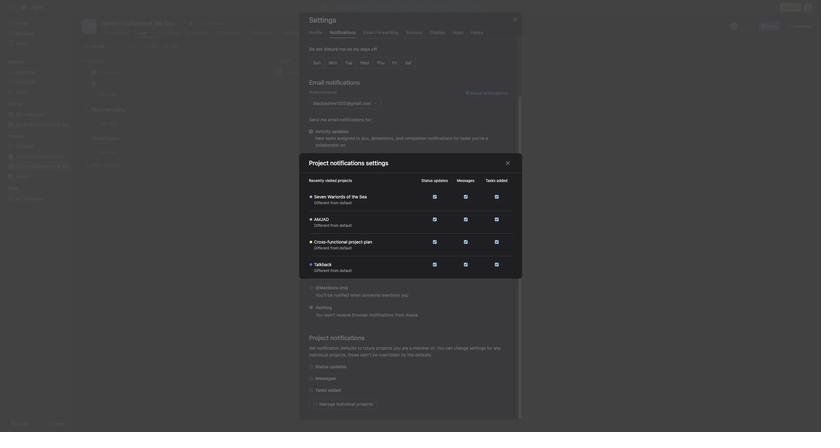 Task type: vqa. For each thing, say whether or not it's contained in the screenshot.
31
no



Task type: locate. For each thing, give the bounding box(es) containing it.
be inside @mentions only you'll be notified when someone mentions you
[[328, 293, 333, 298]]

amjad up browser notifications
[[314, 217, 329, 222]]

0 vertical spatial notified
[[334, 266, 349, 271]]

warlords down cross-functional project plan link at top
[[30, 164, 47, 169]]

new up browser notifications
[[325, 217, 333, 221]]

1 vertical spatial of
[[49, 164, 53, 169]]

reporting link
[[4, 68, 71, 78]]

1 send from the top
[[309, 117, 319, 122]]

tasks inside mentions only new tasks assigned to you, direct messages, and @mentions
[[326, 161, 336, 166]]

added left as
[[329, 273, 342, 278]]

a left task,
[[486, 266, 489, 271]]

seven for second the seven warlords of the sea link from the top of the page
[[16, 164, 28, 169]]

different from default up @mentions
[[314, 269, 352, 273]]

be for you'll
[[328, 293, 333, 298]]

2 toggle notify about task creations checkbox from the top
[[495, 218, 499, 222]]

talkback
[[16, 144, 34, 149], [314, 262, 332, 268]]

hacks
[[471, 30, 484, 35]]

Assign HQ locations text field
[[98, 80, 141, 87]]

starred
[[7, 101, 23, 107]]

to up weekly reports status updates on projects in your portfolios
[[356, 180, 360, 185]]

from for cross-functional project plan
[[331, 246, 339, 251]]

email up activity
[[328, 117, 339, 122]]

2 toggle notify about messages checkbox from the top
[[464, 241, 468, 244]]

3 toggle notify about task creations checkbox from the top
[[495, 263, 499, 267]]

invite
[[17, 422, 29, 427]]

0 vertical spatial my workspace
[[16, 112, 45, 117]]

only down as
[[340, 286, 348, 291]]

on inside activity updates new tasks assigned to you, @mentions, and completion notifications for tasks you're a collaborator on
[[341, 143, 346, 148]]

workspace down goals link
[[23, 112, 45, 117]]

2 vertical spatial you
[[394, 346, 401, 351]]

sea inside the projects element
[[61, 164, 69, 169]]

board link
[[162, 29, 179, 36]]

my for the my workspace link in starred element
[[16, 112, 22, 117]]

home
[[16, 21, 28, 26]]

1 default from the top
[[340, 201, 352, 206]]

seven warlords of the sea inside starred element
[[16, 122, 69, 127]]

0 horizontal spatial individual
[[309, 353, 328, 358]]

be for you'll
[[328, 266, 333, 271]]

summaries
[[327, 173, 349, 178]]

Toggle notify about messages checkbox
[[464, 218, 468, 222], [464, 263, 468, 267]]

0 vertical spatial collaborator
[[315, 143, 339, 148]]

insights button
[[0, 59, 24, 65]]

assigned down summaries
[[337, 180, 355, 185]]

completed image down completed option
[[90, 80, 97, 87]]

gantt link
[[368, 29, 385, 36]]

my for my tasks 'link' at the left of the page
[[16, 31, 22, 36]]

post
[[92, 107, 102, 113]]

the inside project notifications settings dialog
[[352, 194, 358, 200]]

be
[[328, 266, 333, 271], [328, 293, 333, 298], [373, 353, 378, 358]]

0 vertical spatial browser
[[328, 247, 344, 252]]

add task… button for recruiting
[[99, 120, 120, 127]]

Toggle notify about status updates checkbox
[[433, 195, 437, 199], [433, 218, 437, 222], [433, 263, 437, 267]]

you'll
[[316, 266, 327, 271]]

messages link
[[313, 29, 339, 36]]

task…
[[108, 92, 120, 97], [108, 121, 120, 126], [108, 150, 120, 155]]

1 horizontal spatial email
[[363, 30, 375, 35]]

1 vertical spatial email
[[328, 117, 339, 122]]

workspace inside teams element
[[23, 196, 45, 202]]

insights element
[[0, 56, 74, 99]]

my workspace link inside teams element
[[4, 194, 71, 204]]

wed
[[360, 60, 369, 65]]

1 horizontal spatial amjad
[[314, 217, 329, 222]]

1 toggle notify about messages checkbox from the top
[[464, 195, 468, 199]]

1 notified from the top
[[334, 266, 349, 271]]

my workspace inside starred element
[[16, 112, 45, 117]]

my tasks
[[16, 31, 34, 36]]

Completed checkbox
[[90, 69, 97, 76]]

1 horizontal spatial for
[[487, 346, 493, 351]]

0 horizontal spatial cross-
[[16, 154, 30, 159]]

add task
[[90, 44, 105, 49]]

my
[[353, 47, 360, 52]]

1 vertical spatial warlords
[[30, 164, 47, 169]]

collaborator down there's
[[352, 273, 377, 278]]

calendar link
[[216, 29, 239, 36]]

add left "section" at the top left
[[92, 162, 101, 168]]

when inside task updates you'll be notified when there's a comment on a task you're following, you're assigned a task, or you're added as a collaborator to a task
[[350, 266, 361, 271]]

functional inside the projects element
[[30, 154, 49, 159]]

tasks for mentions only new tasks assigned to you, direct messages, and @mentions
[[326, 161, 336, 166]]

from down reports
[[331, 201, 339, 206]]

workflow
[[252, 30, 271, 35]]

about
[[470, 91, 482, 96]]

my workspace inside teams element
[[16, 196, 45, 202]]

seven up the amjad link
[[16, 164, 28, 169]]

tasks down summaries
[[326, 180, 336, 185]]

notifications right about
[[483, 91, 508, 96]]

upgrade button
[[781, 3, 801, 12]]

you for and
[[362, 180, 369, 185]]

completed image for assign hq locations text field
[[90, 80, 97, 87]]

share button
[[759, 22, 780, 31]]

2 collapse task list for this section image from the top
[[84, 136, 89, 141]]

task inside task updates you'll be notified when there's a comment on a task you're following, you're assigned a task, or you're added as a collaborator to a task
[[316, 258, 325, 264]]

task… inside header untitled section tree grid
[[108, 92, 120, 97]]

1 vertical spatial me
[[321, 117, 327, 122]]

2 different from default from the top
[[314, 224, 352, 228]]

Toggle notify about task creations checkbox
[[495, 241, 499, 244]]

only for mentions only
[[336, 154, 344, 160]]

toggle notify about messages checkbox for talkback
[[464, 263, 468, 267]]

0 vertical spatial seven warlords of the sea link
[[4, 120, 71, 130]]

0 vertical spatial you
[[316, 313, 323, 318]]

1 vertical spatial you
[[401, 293, 409, 298]]

3 add task… button from the top
[[99, 149, 120, 156]]

warlords inside the projects element
[[30, 164, 47, 169]]

0 horizontal spatial task
[[83, 59, 91, 63]]

1 horizontal spatial tb
[[732, 24, 737, 29]]

warlords inside project notifications settings dialog
[[328, 194, 345, 200]]

status down weekly
[[315, 198, 328, 204]]

updates inside project notifications settings dialog
[[434, 179, 448, 183]]

0 horizontal spatial functional
[[30, 154, 49, 159]]

Toggle notify about messages checkbox
[[464, 195, 468, 199], [464, 241, 468, 244]]

my workspace link down the amjad link
[[4, 194, 71, 204]]

2 add task… from the top
[[99, 121, 120, 126]]

1 vertical spatial messages
[[457, 179, 475, 183]]

3 toggle notify about status updates checkbox from the top
[[433, 263, 437, 267]]

2 horizontal spatial email
[[496, 217, 505, 221]]

for inside 'set notification defaults to future projects you are a member of. you can change settings for any individual projects, those won't be overridden by the defaults.'
[[487, 346, 493, 351]]

0 vertical spatial seven warlords of the sea
[[16, 122, 69, 127]]

only inside @mentions only you'll be notified when someone mentions you
[[340, 286, 348, 291]]

hide sidebar image
[[8, 5, 13, 10]]

assigned for only
[[337, 161, 355, 166]]

0 horizontal spatial you
[[316, 313, 323, 318]]

send for send me browser notifications for…
[[309, 247, 319, 252]]

assigned inside mentions only new tasks assigned to you, direct messages, and @mentions
[[337, 161, 355, 166]]

0 vertical spatial talkback
[[16, 144, 34, 149]]

seven warlords of the sea link up talkback link
[[4, 120, 71, 130]]

from down add new email
[[331, 224, 339, 228]]

1 vertical spatial talkback
[[314, 262, 332, 268]]

2 default from the top
[[340, 224, 352, 228]]

assigned inside activity updates new tasks assigned to you, @mentions, and completion notifications for tasks you're a collaborator on
[[337, 136, 355, 141]]

add new email
[[317, 217, 344, 221]]

add task… down assign hq locations text field
[[99, 92, 120, 97]]

3 default from the top
[[340, 246, 352, 251]]

2 vertical spatial me
[[321, 247, 327, 252]]

when inside @mentions only you'll be notified when someone mentions you
[[350, 293, 361, 298]]

2 vertical spatial sea
[[359, 194, 367, 200]]

@mentions
[[316, 286, 339, 291]]

goals
[[16, 90, 27, 95]]

task right comment
[[410, 266, 419, 271]]

1 my workspace from the top
[[16, 112, 45, 117]]

0 vertical spatial cross-
[[16, 154, 30, 159]]

on left in
[[347, 198, 352, 204]]

email
[[363, 30, 375, 35], [334, 217, 344, 221], [496, 217, 505, 221]]

Toggle notify about status updates checkbox
[[433, 241, 437, 244]]

added inside task updates you'll be notified when there's a comment on a task you're following, you're assigned a task, or you're added as a collaborator to a task
[[329, 273, 342, 278]]

sea for second the seven warlords of the sea link from the top of the page
[[61, 164, 69, 169]]

when left there's
[[350, 266, 361, 271]]

2 vertical spatial task…
[[108, 150, 120, 155]]

2 workspace from the top
[[23, 196, 45, 202]]

sat
[[405, 60, 412, 65]]

weekly reports status updates on projects in your portfolios
[[315, 192, 404, 204]]

project notifications settings dialog
[[299, 153, 523, 279]]

you inside 'set notification defaults to future projects you are a member of. you can change settings for any individual projects, those won't be overridden by the defaults.'
[[394, 346, 401, 351]]

1 toggle notify about status updates checkbox from the top
[[433, 195, 437, 199]]

of inside project notifications settings dialog
[[347, 194, 351, 200]]

1 vertical spatial completed image
[[90, 80, 97, 87]]

you inside 'set notification defaults to future projects you are a member of. you can change settings for any individual projects, those won't be overridden by the defaults.'
[[437, 346, 445, 351]]

timeline link
[[186, 29, 209, 36]]

be down @mentions
[[328, 293, 333, 298]]

different up @mentions
[[314, 269, 330, 273]]

3 add task… from the top
[[99, 150, 120, 155]]

my for the my workspace link within the teams element
[[16, 196, 22, 202]]

3 different from default from the top
[[314, 246, 352, 251]]

workspace inside starred element
[[23, 112, 45, 117]]

you, for direct
[[362, 161, 370, 166]]

different from default down reports
[[314, 201, 352, 206]]

cross- inside project notifications settings dialog
[[314, 240, 328, 245]]

1 vertical spatial status updates
[[315, 365, 346, 370]]

seven
[[16, 122, 28, 127], [16, 164, 28, 169], [314, 194, 326, 200]]

1 vertical spatial seven warlords of the sea
[[16, 164, 69, 169]]

assign hq locations cell
[[74, 78, 273, 89]]

different from default down add new email
[[314, 224, 352, 228]]

due
[[312, 59, 319, 63]]

do
[[309, 47, 315, 52]]

status right dates
[[422, 179, 433, 183]]

my inside teams element
[[16, 196, 22, 202]]

status updates down the @mentions
[[422, 179, 448, 183]]

be inside task updates you'll be notified when there's a comment on a task you're following, you're assigned a task, or you're added as a collaborator to a task
[[328, 266, 333, 271]]

1 horizontal spatial collaborator
[[352, 273, 377, 278]]

tb inside button
[[732, 24, 737, 29]]

2 different from the top
[[314, 224, 330, 228]]

1 toggle notify about messages checkbox from the top
[[464, 218, 468, 222]]

2 notified from the top
[[334, 293, 349, 298]]

notifications right completion
[[428, 136, 453, 141]]

None text field
[[100, 18, 177, 29]]

won't
[[324, 313, 335, 318]]

1 vertical spatial seven
[[16, 164, 28, 169]]

3 task… from the top
[[108, 150, 120, 155]]

task left name
[[83, 59, 91, 63]]

from down browser notifications
[[331, 246, 339, 251]]

toggle notify about status updates checkbox for amjad
[[433, 218, 437, 222]]

add task… for news
[[99, 150, 120, 155]]

a right are
[[410, 346, 412, 351]]

task… down the recruiting
[[108, 121, 120, 126]]

when for there's
[[350, 266, 361, 271]]

future
[[363, 346, 375, 351]]

sun
[[313, 60, 321, 65]]

manage
[[319, 402, 335, 407]]

task updates you'll be notified when there's a comment on a task you're following, you're assigned a task, or you're added as a collaborator to a task
[[316, 258, 505, 278]]

0 horizontal spatial plan
[[66, 154, 74, 159]]

to inside 'set notification defaults to future projects you are a member of. you can change settings for any individual projects, those won't be overridden by the defaults.'
[[358, 346, 362, 351]]

tasks down mentions
[[326, 161, 336, 166]]

seven warlords of the sea down visited
[[314, 194, 367, 200]]

task for task name
[[83, 59, 91, 63]]

send for send me email notifications for:
[[309, 117, 319, 122]]

you're down you'll
[[316, 273, 328, 278]]

amjad
[[16, 174, 31, 179], [314, 217, 329, 222]]

1 horizontal spatial you
[[394, 346, 401, 351]]

my down starred
[[16, 112, 22, 117]]

0 vertical spatial plan
[[66, 154, 74, 159]]

row
[[74, 55, 822, 67], [82, 66, 814, 67], [74, 67, 822, 78], [74, 78, 822, 89]]

for left 'any'
[[487, 346, 493, 351]]

warlords for second the seven warlords of the sea link from the top of the page
[[30, 164, 47, 169]]

0 vertical spatial individual
[[309, 353, 328, 358]]

assigned inside daily summaries new tasks assigned to you and upcoming due dates
[[337, 180, 355, 185]]

1 vertical spatial for
[[487, 346, 493, 351]]

tasks added
[[486, 179, 508, 183], [315, 388, 341, 393]]

you inside daily summaries new tasks assigned to you and upcoming due dates
[[362, 180, 369, 185]]

1 my from the top
[[16, 31, 22, 36]]

collaborator
[[315, 143, 339, 148], [352, 273, 377, 278]]

0 vertical spatial add task…
[[99, 92, 120, 97]]

2 vertical spatial toggle notify about status updates checkbox
[[433, 263, 437, 267]]

1 vertical spatial sea
[[61, 164, 69, 169]]

seven warlords of the sea up talkback link
[[16, 122, 69, 127]]

0 vertical spatial tb
[[732, 24, 737, 29]]

new down activity
[[315, 136, 324, 141]]

2 add task… row from the top
[[74, 117, 822, 129]]

0 vertical spatial my
[[16, 31, 22, 36]]

portfolios
[[385, 198, 404, 204]]

1 vertical spatial collaborator
[[352, 273, 377, 278]]

starred element
[[0, 99, 74, 131]]

1 collapse task list for this section image from the top
[[84, 107, 89, 112]]

1 vertical spatial be
[[328, 293, 333, 298]]

updates inside task updates you'll be notified when there's a comment on a task you're following, you're assigned a task, or you're added as a collaborator to a task
[[326, 258, 343, 264]]

1 vertical spatial toggle notify about status updates checkbox
[[433, 218, 437, 222]]

add task… for recruiting
[[99, 121, 120, 126]]

1 my workspace link from the top
[[4, 110, 71, 120]]

1 vertical spatial notified
[[334, 293, 349, 298]]

2 vertical spatial status
[[315, 365, 329, 370]]

1 vertical spatial toggle notify about task creations checkbox
[[495, 218, 499, 222]]

to for only
[[356, 161, 360, 166]]

toggle notify about task creations checkbox left or
[[495, 263, 499, 267]]

completed image
[[90, 69, 97, 76], [90, 80, 97, 87]]

2 when from the top
[[350, 293, 361, 298]]

1 horizontal spatial talkback
[[314, 262, 332, 268]]

seven down recently
[[314, 194, 326, 200]]

add task… button up "section" at the top left
[[99, 149, 120, 156]]

new inside mentions only new tasks assigned to you, direct messages, and @mentions
[[315, 161, 324, 166]]

talkback link
[[4, 142, 71, 152]]

3 add task… row from the top
[[74, 146, 822, 158]]

1 completed image from the top
[[90, 69, 97, 76]]

projects inside project notifications settings dialog
[[338, 179, 352, 183]]

assigned down send me email notifications for:
[[337, 136, 355, 141]]

me
[[340, 47, 346, 52], [321, 117, 327, 122], [321, 247, 327, 252]]

asana
[[406, 313, 418, 318]]

cross-functional project plan inside the projects element
[[16, 154, 74, 159]]

warlords inside starred element
[[30, 122, 47, 127]]

amjad inside project notifications settings dialog
[[314, 217, 329, 222]]

0 vertical spatial only
[[336, 154, 344, 160]]

1 vertical spatial add task…
[[99, 121, 120, 126]]

1 vertical spatial toggle notify about messages checkbox
[[464, 263, 468, 267]]

updates down reports
[[329, 198, 346, 204]]

individual inside button
[[337, 402, 356, 407]]

you, inside activity updates new tasks assigned to you, @mentions, and completion notifications for tasks you're a collaborator on
[[362, 136, 370, 141]]

0 horizontal spatial task
[[98, 44, 105, 49]]

completion
[[405, 136, 427, 141]]

to up daily summaries new tasks assigned to you and upcoming due dates
[[356, 161, 360, 166]]

workspace
[[23, 112, 45, 117], [23, 196, 45, 202]]

0 vertical spatial be
[[328, 266, 333, 271]]

0 vertical spatial when
[[350, 266, 361, 271]]

different from default down browser notifications
[[314, 246, 352, 251]]

tasks left you're
[[461, 136, 471, 141]]

of down cross-functional project plan link at top
[[49, 164, 53, 169]]

updates down send me browser notifications for…
[[326, 258, 343, 264]]

1 different from the top
[[314, 201, 330, 206]]

add task… row
[[74, 89, 822, 100], [74, 117, 822, 129], [74, 146, 822, 158]]

0 horizontal spatial cross-functional project plan
[[16, 154, 74, 159]]

add new email button
[[309, 215, 347, 224]]

0 vertical spatial cross-functional project plan
[[16, 154, 74, 159]]

workspace down the amjad link
[[23, 196, 45, 202]]

2 task… from the top
[[108, 121, 120, 126]]

email right 'files'
[[363, 30, 375, 35]]

Toggle notify about task creations checkbox
[[495, 195, 499, 199], [495, 218, 499, 222], [495, 263, 499, 267]]

email inside button
[[334, 217, 344, 221]]

collaborator inside task updates you'll be notified when there's a comment on a task you're following, you're assigned a task, or you're added as a collaborator to a task
[[352, 273, 377, 278]]

2 completed image from the top
[[90, 80, 97, 87]]

1 different from default from the top
[[314, 201, 352, 206]]

1 horizontal spatial tasks
[[486, 179, 496, 183]]

for left you're
[[454, 136, 459, 141]]

0 horizontal spatial tasks added
[[315, 388, 341, 393]]

notified inside @mentions only you'll be notified when someone mentions you
[[334, 293, 349, 298]]

dates
[[408, 180, 419, 185]]

you down nothing
[[316, 313, 323, 318]]

1 vertical spatial my
[[16, 112, 22, 117]]

default down browser notifications
[[340, 246, 352, 251]]

0 horizontal spatial email
[[334, 217, 344, 221]]

my workspace for the my workspace link in starred element
[[16, 112, 45, 117]]

Completed checkbox
[[90, 80, 97, 87]]

1 vertical spatial task
[[410, 266, 419, 271]]

different from default for talkback
[[314, 269, 352, 273]]

1 vertical spatial only
[[340, 286, 348, 291]]

seven warlords of the sea inside the projects element
[[16, 164, 69, 169]]

1 vertical spatial my workspace
[[16, 196, 45, 202]]

2 vertical spatial warlords
[[328, 194, 345, 200]]

from for talkback
[[331, 269, 339, 273]]

my inside starred element
[[16, 112, 22, 117]]

2 my workspace from the top
[[16, 196, 45, 202]]

add task…
[[99, 92, 120, 97], [99, 121, 120, 126], [99, 150, 120, 155]]

preferred
[[309, 90, 326, 95]]

browser notifications
[[309, 234, 368, 241]]

of
[[49, 122, 53, 127], [49, 164, 53, 169], [347, 194, 351, 200]]

toggle notify about messages checkbox right the following,
[[464, 263, 468, 267]]

projects element
[[0, 131, 74, 183]]

3 different from the top
[[314, 246, 330, 251]]

add task… down post recruiting button
[[99, 121, 120, 126]]

1 horizontal spatial task
[[316, 258, 325, 264]]

completed image inside recruiting top pirates cell
[[90, 69, 97, 76]]

me for email
[[321, 117, 327, 122]]

2 my from the top
[[16, 112, 22, 117]]

0 horizontal spatial collaborator
[[315, 143, 339, 148]]

talkback inside the projects element
[[16, 144, 34, 149]]

won't
[[360, 353, 371, 358]]

plan inside the projects element
[[66, 154, 74, 159]]

2 vertical spatial toggle notify about task creations checkbox
[[495, 263, 499, 267]]

completed image up completed checkbox
[[90, 69, 97, 76]]

talkback inside project notifications settings dialog
[[314, 262, 332, 268]]

2 vertical spatial add task… row
[[74, 146, 822, 158]]

1 vertical spatial cross-
[[314, 240, 328, 245]]

task for task updates you'll be notified when there's a comment on a task you're following, you're assigned a task, or you're added as a collaborator to a task
[[316, 258, 325, 264]]

of up talkback link
[[49, 122, 53, 127]]

0 vertical spatial toggle notify about messages checkbox
[[464, 218, 468, 222]]

toggle notify about task creations checkbox up remove email
[[495, 195, 499, 199]]

the up talkback link
[[54, 122, 60, 127]]

toggle notify about task creations checkbox right remove
[[495, 218, 499, 222]]

from for amjad
[[331, 224, 339, 228]]

updates inside activity updates new tasks assigned to you, @mentions, and completion notifications for tasks you're a collaborator on
[[332, 129, 349, 134]]

collapse task list for this section image left world
[[84, 136, 89, 141]]

1 add task… button from the top
[[99, 91, 120, 98]]

you right mentions
[[401, 293, 409, 298]]

when
[[350, 266, 361, 271], [350, 293, 361, 298]]

0 vertical spatial my workspace link
[[4, 110, 71, 120]]

team
[[7, 186, 18, 191]]

you, inside mentions only new tasks assigned to you, direct messages, and @mentions
[[362, 161, 370, 166]]

0 horizontal spatial talkback
[[16, 144, 34, 149]]

1 horizontal spatial functional
[[328, 240, 348, 245]]

new for new tasks assigned to you, direct messages, and @mentions
[[315, 161, 324, 166]]

different from default for amjad
[[314, 224, 352, 228]]

default for talkback
[[340, 269, 352, 273]]

completed image for the recruiting top pirates text box
[[90, 69, 97, 76]]

1 horizontal spatial project
[[349, 240, 363, 245]]

seven warlords of the sea link down talkback link
[[4, 162, 71, 172]]

cross-
[[16, 154, 30, 159], [314, 240, 328, 245]]

tasks added inside project notifications settings dialog
[[486, 179, 508, 183]]

to up won't on the bottom
[[358, 346, 362, 351]]

profile button
[[309, 30, 322, 38]]

for inside activity updates new tasks assigned to you, @mentions, and completion notifications for tasks you're a collaborator on
[[454, 136, 459, 141]]

notifications left for:
[[340, 117, 364, 122]]

be down future
[[373, 353, 378, 358]]

1 task… from the top
[[108, 92, 120, 97]]

nothing
[[316, 305, 332, 311]]

a right as
[[349, 273, 351, 278]]

the inside starred element
[[54, 122, 60, 127]]

notifications down mentions
[[369, 313, 394, 318]]

dashboard link
[[279, 29, 306, 36]]

toggle notify about messages checkbox left remove
[[464, 218, 468, 222]]

defaults.
[[415, 353, 433, 358]]

be inside 'set notification defaults to future projects you are a member of. you can change settings for any individual projects, those won't be overridden by the defaults.'
[[373, 353, 378, 358]]

0 vertical spatial completed image
[[90, 69, 97, 76]]

0 vertical spatial collapse task list for this section image
[[84, 107, 89, 112]]

toggle notify about messages checkbox for cross-functional project plan
[[464, 241, 468, 244]]

when left someone
[[350, 293, 361, 298]]

1 you, from the top
[[362, 136, 370, 141]]

sea inside project notifications settings dialog
[[359, 194, 367, 200]]

add task… button down assign hq locations text field
[[99, 91, 120, 98]]

1 vertical spatial individual
[[337, 402, 356, 407]]

you, left @mentions, in the left top of the page
[[362, 136, 370, 141]]

of inside starred element
[[49, 122, 53, 127]]

can
[[446, 346, 453, 351]]

sea inside starred element
[[61, 122, 69, 127]]

seven inside the projects element
[[16, 164, 28, 169]]

2 my workspace link from the top
[[4, 194, 71, 204]]

status down notification
[[315, 365, 329, 370]]

individual inside 'set notification defaults to future projects you are a member of. you can change settings for any individual projects, those won't be overridden by the defaults.'
[[309, 353, 328, 358]]

new
[[315, 136, 324, 141], [315, 161, 324, 166], [315, 180, 324, 185], [325, 217, 333, 221]]

0 vertical spatial workspace
[[23, 112, 45, 117]]

amjad up the team
[[16, 174, 31, 179]]

add down post recruiting button
[[99, 121, 107, 126]]

a right there's
[[377, 266, 379, 271]]

seven up projects on the top of page
[[16, 122, 28, 127]]

4 different from the top
[[314, 269, 330, 273]]

a right you're
[[486, 136, 488, 141]]

you're
[[420, 266, 432, 271], [454, 266, 466, 271], [316, 273, 328, 278]]

0 vertical spatial you,
[[362, 136, 370, 141]]

projects,
[[329, 353, 347, 358]]

1 when from the top
[[350, 266, 361, 271]]

individual right manage
[[337, 402, 356, 407]]

projects inside button
[[357, 402, 373, 407]]

defaults
[[341, 346, 357, 351]]

add inside button
[[92, 162, 101, 168]]

2 toggle notify about status updates checkbox from the top
[[433, 218, 437, 222]]

to inside mentions only new tasks assigned to you, direct messages, and @mentions
[[356, 161, 360, 166]]

0 vertical spatial send
[[309, 117, 319, 122]]

talkback down projects on the top of page
[[16, 144, 34, 149]]

1 vertical spatial workspace
[[23, 196, 45, 202]]

default up browser notifications
[[340, 224, 352, 228]]

seven warlords of the sea down cross-functional project plan link at top
[[16, 164, 69, 169]]

and right messages,
[[407, 161, 414, 166]]

only right mentions
[[336, 154, 344, 160]]

2 send from the top
[[309, 247, 319, 252]]

add up "add section" button at left
[[99, 150, 107, 155]]

remove from starred image
[[188, 21, 193, 26]]

1 vertical spatial cross-functional project plan
[[314, 240, 372, 245]]

display
[[431, 30, 446, 35]]

the right reports
[[352, 194, 358, 200]]

hacks button
[[471, 30, 484, 38]]

account button
[[406, 30, 423, 38]]

remove
[[480, 217, 494, 221]]

on
[[347, 47, 352, 52], [341, 143, 346, 148], [347, 198, 352, 204], [400, 266, 405, 271]]

@mentions,
[[371, 136, 395, 141]]

on inside weekly reports status updates on projects in your portfolios
[[347, 198, 352, 204]]

task,
[[490, 266, 500, 271]]

1 workspace from the top
[[23, 112, 45, 117]]

messages
[[318, 30, 339, 35], [457, 179, 475, 183], [315, 376, 336, 382]]

new inside activity updates new tasks assigned to you, @mentions, and completion notifications for tasks you're a collaborator on
[[315, 136, 324, 141]]

completed image inside assign hq locations cell
[[90, 80, 97, 87]]

0 vertical spatial functional
[[30, 154, 49, 159]]

4 default from the top
[[340, 269, 352, 273]]

default down reports
[[340, 201, 352, 206]]

plan
[[66, 154, 74, 159], [364, 240, 372, 245]]

to inside daily summaries new tasks assigned to you and upcoming due dates
[[356, 180, 360, 185]]

2 you, from the top
[[362, 161, 370, 166]]

2 toggle notify about messages checkbox from the top
[[464, 263, 468, 267]]

1 toggle notify about task creations checkbox from the top
[[495, 195, 499, 199]]

sea
[[61, 122, 69, 127], [61, 164, 69, 169], [359, 194, 367, 200]]

0 vertical spatial toggle notify about status updates checkbox
[[433, 195, 437, 199]]

to inside activity updates new tasks assigned to you, @mentions, and completion notifications for tasks you're a collaborator on
[[356, 136, 360, 141]]

0 vertical spatial status updates
[[422, 179, 448, 183]]

1 vertical spatial you,
[[362, 161, 370, 166]]

collapse task list for this section image
[[84, 107, 89, 112], [84, 136, 89, 141]]

1 add task… from the top
[[99, 92, 120, 97]]

my workspace down the team
[[16, 196, 45, 202]]

1 horizontal spatial you
[[437, 346, 445, 351]]

tasks for daily summaries new tasks assigned to you and upcoming due dates
[[326, 180, 336, 185]]

2 add task… button from the top
[[99, 120, 120, 127]]

only for @mentions only
[[340, 286, 348, 291]]

and inside activity updates new tasks assigned to you, @mentions, and completion notifications for tasks you're a collaborator on
[[396, 136, 403, 141]]

of.
[[431, 346, 436, 351]]

1 vertical spatial amjad
[[314, 217, 329, 222]]

3 my from the top
[[16, 196, 22, 202]]

add up task name
[[90, 44, 97, 49]]

tasks inside daily summaries new tasks assigned to you and upcoming due dates
[[326, 180, 336, 185]]

4 different from default from the top
[[314, 269, 352, 273]]

tasks down activity
[[326, 136, 336, 141]]

1 vertical spatial status
[[315, 198, 328, 204]]

fri
[[392, 60, 398, 65]]

0 vertical spatial seven
[[16, 122, 28, 127]]

toggle notify about messages checkbox for amjad
[[464, 218, 468, 222]]

from left as
[[331, 269, 339, 273]]

task down comment
[[386, 273, 395, 278]]

seven for first the seven warlords of the sea link
[[16, 122, 28, 127]]



Task type: describe. For each thing, give the bounding box(es) containing it.
toggle notify about status updates checkbox for talkback
[[433, 263, 437, 267]]

seven warlords of the sea for first the seven warlords of the sea link
[[16, 122, 69, 127]]

plan inside project notifications settings dialog
[[364, 240, 372, 245]]

tb inside row
[[277, 70, 282, 75]]

email inside button
[[363, 30, 375, 35]]

those
[[348, 353, 359, 358]]

toggle notify about task creations checkbox for talkback
[[495, 263, 499, 267]]

add section button
[[82, 159, 122, 171]]

to for updates
[[356, 136, 360, 141]]

activity
[[315, 129, 331, 134]]

overview link
[[103, 29, 127, 36]]

task… for recruiting
[[108, 121, 120, 126]]

row containing tb
[[74, 67, 822, 78]]

about notifications
[[470, 91, 508, 96]]

the down cross-functional project plan link at top
[[54, 164, 60, 169]]

new for new tasks assigned to you, @mentions, and completion notifications for tasks you're a collaborator on
[[315, 136, 324, 141]]

dashboard
[[284, 30, 306, 35]]

email inside button
[[496, 217, 505, 221]]

receive
[[337, 313, 351, 318]]

notifications settings
[[330, 159, 389, 167]]

assigned for updates
[[337, 136, 355, 141]]

upcoming
[[379, 180, 398, 185]]

my workspace for the my workspace link within the teams element
[[16, 196, 45, 202]]

recruiting top pirates cell
[[74, 67, 273, 78]]

2 vertical spatial added
[[328, 388, 341, 393]]

project notifications
[[309, 335, 365, 342]]

me for browser
[[321, 247, 327, 252]]

0 horizontal spatial browser
[[328, 247, 344, 252]]

add task… row for world news
[[74, 146, 822, 158]]

add inside header untitled section tree grid
[[99, 92, 107, 97]]

you're
[[472, 136, 485, 141]]

2 vertical spatial task
[[386, 273, 395, 278]]

close image
[[513, 17, 518, 22]]

2 horizontal spatial task
[[410, 266, 419, 271]]

notified for updates
[[334, 266, 349, 271]]

share
[[767, 24, 777, 29]]

collapse task list for this section image for world news
[[84, 136, 89, 141]]

manage individual projects button
[[309, 399, 377, 410]]

amjad inside the amjad link
[[16, 174, 31, 179]]

2 vertical spatial messages
[[315, 376, 336, 382]]

apps button
[[453, 30, 464, 38]]

seven warlords of the sea for second the seven warlords of the sea link from the top of the page
[[16, 164, 69, 169]]

a inside activity updates new tasks assigned to you, @mentions, and completion notifications for tasks you're a collaborator on
[[486, 136, 488, 141]]

different from default for cross-functional project plan
[[314, 246, 352, 251]]

following,
[[433, 266, 453, 271]]

calendar
[[221, 30, 239, 35]]

and inside mentions only new tasks assigned to you, direct messages, and @mentions
[[407, 161, 414, 166]]

list
[[139, 30, 147, 35]]

close this dialog image
[[506, 161, 511, 166]]

workflow link
[[247, 29, 271, 36]]

date
[[321, 59, 328, 63]]

reports
[[331, 192, 346, 197]]

remove email button
[[477, 215, 508, 224]]

task… for news
[[108, 150, 120, 155]]

notifications
[[330, 30, 356, 35]]

list image
[[86, 23, 93, 30]]

email forwarding button
[[363, 30, 399, 38]]

different for amjad
[[314, 224, 330, 228]]

toggle notify about messages checkbox for seven warlords of the sea
[[464, 195, 468, 199]]

notifications left for…
[[345, 247, 370, 252]]

notifications inside activity updates new tasks assigned to you, @mentions, and completion notifications for tasks you're a collaborator on
[[428, 136, 453, 141]]

updates down projects,
[[330, 365, 346, 370]]

profile
[[309, 30, 322, 35]]

on left my
[[347, 47, 352, 52]]

collaborator inside activity updates new tasks assigned to you, @mentions, and completion notifications for tasks you're a collaborator on
[[315, 143, 339, 148]]

different for talkback
[[314, 269, 330, 273]]

apps
[[453, 30, 464, 35]]

project inside dialog
[[349, 240, 363, 245]]

to inside task updates you'll be notified when there's a comment on a task you're following, you're assigned a task, or you're added as a collaborator to a task
[[378, 273, 382, 278]]

default for amjad
[[340, 224, 352, 228]]

list link
[[134, 29, 147, 36]]

my workspace link inside starred element
[[4, 110, 71, 120]]

default for seven warlords of the sea
[[340, 201, 352, 206]]

there's
[[362, 266, 376, 271]]

board
[[167, 30, 179, 35]]

projects inside 'set notification defaults to future projects you are a member of. you can change settings for any individual projects, those won't be overridden by the defaults.'
[[376, 346, 393, 351]]

tasks for activity updates new tasks assigned to you, @mentions, and completion notifications for tasks you're a collaborator on
[[326, 136, 336, 141]]

collapse task list for this section image for post recruiting
[[84, 107, 89, 112]]

status inside project notifications settings dialog
[[422, 179, 433, 183]]

from for seven warlords of the sea
[[331, 201, 339, 206]]

world news button
[[92, 133, 119, 144]]

add task… row for post recruiting
[[74, 117, 822, 129]]

tasks inside my tasks 'link'
[[23, 31, 34, 36]]

seven inside project notifications settings dialog
[[314, 194, 326, 200]]

manage individual projects
[[319, 402, 373, 407]]

notifications inside about notifications link
[[483, 91, 508, 96]]

status inside weekly reports status updates on projects in your portfolios
[[315, 198, 328, 204]]

toggle notify about status updates checkbox for seven warlords of the sea
[[433, 195, 437, 199]]

notifications button
[[330, 30, 356, 38]]

upgrade
[[783, 5, 799, 10]]

a inside 'set notification defaults to future projects you are a member of. you can change settings for any individual projects, those won't be overridden by the defaults.'
[[410, 346, 412, 351]]

0 vertical spatial email
[[327, 90, 337, 95]]

section
[[102, 162, 119, 168]]

global element
[[0, 15, 74, 52]]

you inside @mentions only you'll be notified when someone mentions you
[[401, 293, 409, 298]]

email forwarding
[[363, 30, 399, 35]]

a right comment
[[407, 266, 409, 271]]

1 add task… row from the top
[[74, 89, 822, 100]]

added inside project notifications settings dialog
[[497, 179, 508, 183]]

cross-functional project plan inside project notifications settings dialog
[[314, 240, 372, 245]]

Recruiting top Pirates text field
[[98, 69, 144, 75]]

disturb
[[324, 47, 339, 52]]

due date
[[312, 59, 328, 63]]

workspace for the my workspace link within the teams element
[[23, 196, 45, 202]]

mentions only new tasks assigned to you, direct messages, and @mentions
[[315, 154, 438, 166]]

toggle notify about task creations checkbox for seven warlords of the sea
[[495, 195, 499, 199]]

of for first the seven warlords of the sea link
[[49, 122, 53, 127]]

post recruiting
[[92, 107, 125, 113]]

in
[[370, 198, 374, 204]]

add task… inside header untitled section tree grid
[[99, 92, 120, 97]]

assigned for summaries
[[337, 180, 355, 185]]

sea for first the seven warlords of the sea link
[[61, 122, 69, 127]]

cross- inside the projects element
[[16, 154, 30, 159]]

toggle notify about task creations checkbox for amjad
[[495, 218, 499, 222]]

comment
[[381, 266, 399, 271]]

a down comment
[[383, 273, 385, 278]]

project notifications settings
[[309, 159, 389, 167]]

amjad link
[[4, 172, 71, 182]]

tyler black
[[284, 70, 303, 75]]

2 seven warlords of the sea link from the top
[[4, 162, 71, 172]]

0 horizontal spatial you're
[[316, 273, 328, 278]]

warlords for first the seven warlords of the sea link
[[30, 122, 47, 127]]

you inside nothing you won't receive browser notifications from asana
[[316, 313, 323, 318]]

the inside 'set notification defaults to future projects you are a member of. you can change settings for any individual projects, those won't be overridden by the defaults.'
[[408, 353, 414, 358]]

0 horizontal spatial status updates
[[315, 365, 346, 370]]

portfolios
[[16, 80, 35, 85]]

visited
[[325, 179, 337, 183]]

for:
[[366, 117, 372, 122]]

display button
[[431, 30, 446, 38]]

projects inside weekly reports status updates on projects in your portfolios
[[353, 198, 369, 204]]

by
[[402, 353, 406, 358]]

forwarding
[[376, 30, 399, 35]]

change
[[454, 346, 469, 351]]

teams element
[[0, 183, 74, 205]]

preferred email
[[309, 90, 337, 95]]

add task… button inside header untitled section tree grid
[[99, 91, 120, 98]]

new inside button
[[325, 217, 333, 221]]

messages inside project notifications settings dialog
[[457, 179, 475, 183]]

invite button
[[6, 419, 33, 430]]

portfolios link
[[4, 78, 71, 87]]

notified for only
[[334, 293, 349, 298]]

you for are
[[394, 346, 401, 351]]

to for summaries
[[356, 180, 360, 185]]

world
[[92, 136, 105, 141]]

different for cross-functional project plan
[[314, 246, 330, 251]]

seven warlords of the sea inside project notifications settings dialog
[[314, 194, 367, 200]]

when for someone
[[350, 293, 361, 298]]

add task… button for news
[[99, 149, 120, 156]]

workspace for the my workspace link in starred element
[[23, 112, 45, 117]]

from inside nothing you won't receive browser notifications from asana
[[395, 313, 405, 318]]

header untitled section tree grid
[[74, 67, 822, 100]]

and inside daily summaries new tasks assigned to you and upcoming due dates
[[370, 180, 377, 185]]

different from default for seven warlords of the sea
[[314, 201, 352, 206]]

1 seven warlords of the sea link from the top
[[4, 120, 71, 130]]

someone
[[362, 293, 381, 298]]

different for seven warlords of the sea
[[314, 201, 330, 206]]

you, for @mentions,
[[362, 136, 370, 141]]

task inside add task button
[[98, 44, 105, 49]]

tasks inside project notifications settings dialog
[[486, 179, 496, 183]]

you'll
[[316, 293, 327, 298]]

your
[[375, 198, 384, 204]]

mentions
[[315, 154, 334, 160]]

tb button
[[731, 23, 738, 30]]

news
[[107, 136, 119, 141]]

0 vertical spatial messages
[[318, 30, 339, 35]]

post recruiting button
[[92, 104, 125, 115]]

add down weekly
[[317, 217, 324, 221]]

assigned inside task updates you'll be notified when there's a comment on a task you're following, you're assigned a task, or you're added as a collaborator to a task
[[467, 266, 485, 271]]

black
[[294, 70, 303, 75]]

world news
[[92, 136, 119, 141]]

task name
[[83, 59, 102, 63]]

recruiting
[[103, 107, 125, 113]]

on inside task updates you'll be notified when there's a comment on a task you're following, you're assigned a task, or you're added as a collaborator to a task
[[400, 266, 405, 271]]

browser inside nothing you won't receive browser notifications from asana
[[352, 313, 368, 318]]

overview
[[108, 30, 127, 35]]

0 vertical spatial me
[[340, 47, 346, 52]]

0 horizontal spatial project
[[51, 154, 65, 159]]

default for cross-functional project plan
[[340, 246, 352, 251]]

weekly
[[315, 192, 330, 197]]

new for new tasks assigned to you and upcoming due dates
[[315, 180, 324, 185]]

projects
[[7, 134, 24, 139]]

mentions
[[382, 293, 400, 298]]

settings
[[309, 16, 337, 24]]

set
[[309, 346, 316, 351]]

of for second the seven warlords of the sea link from the top of the page
[[49, 164, 53, 169]]

activity updates new tasks assigned to you, @mentions, and completion notifications for tasks you're a collaborator on
[[315, 129, 488, 148]]

daily
[[315, 173, 326, 178]]

direct
[[371, 161, 383, 166]]

do not disturb me on my days off
[[309, 47, 377, 52]]

status updates inside project notifications settings dialog
[[422, 179, 448, 183]]

row containing task name
[[74, 55, 822, 67]]

recently visited projects
[[309, 179, 352, 183]]

send me browser notifications for…
[[309, 247, 380, 252]]

updates inside weekly reports status updates on projects in your portfolios
[[329, 198, 346, 204]]

2 horizontal spatial you're
[[454, 266, 466, 271]]

1 horizontal spatial you're
[[420, 266, 432, 271]]

days off
[[361, 47, 377, 52]]

functional inside project notifications settings dialog
[[328, 240, 348, 245]]

notifications inside nothing you won't receive browser notifications from asana
[[369, 313, 394, 318]]

0 horizontal spatial tasks
[[315, 388, 327, 393]]



